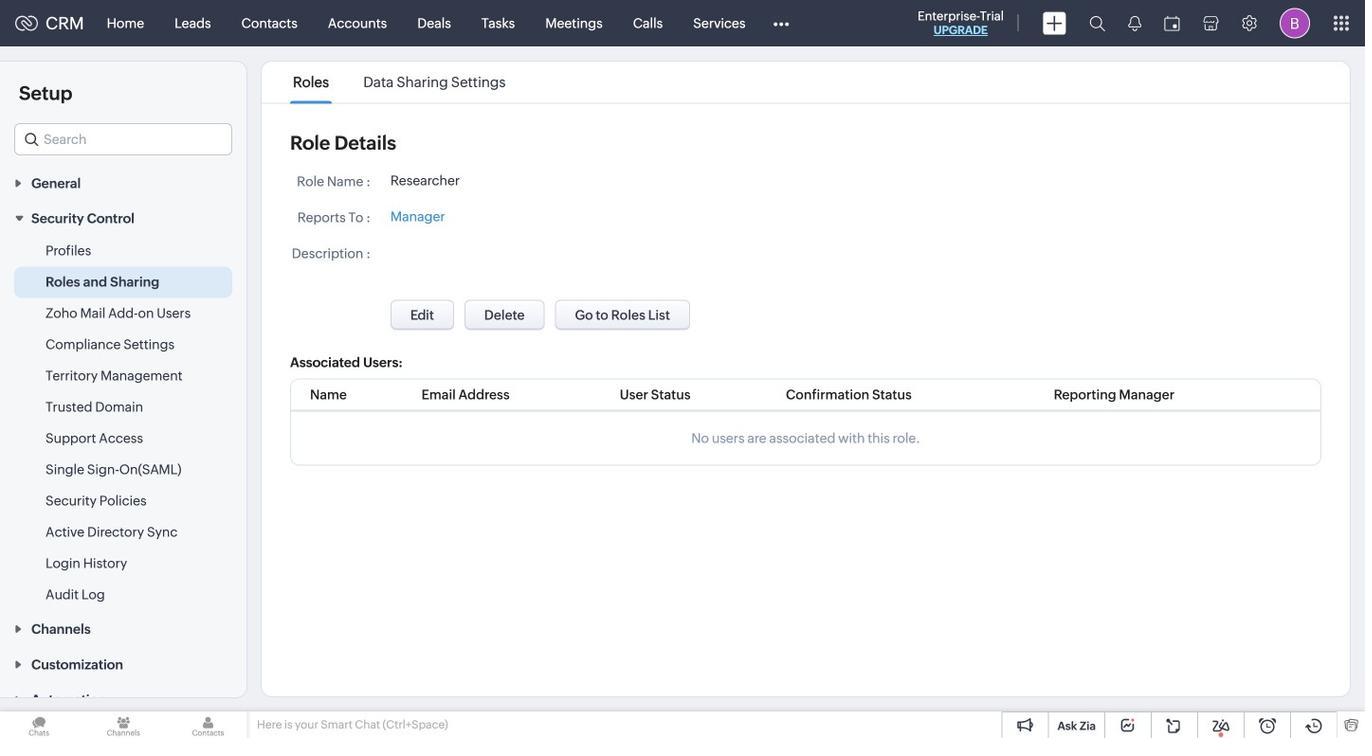 Task type: vqa. For each thing, say whether or not it's contained in the screenshot.
"OTHER MODULES" field
yes



Task type: describe. For each thing, give the bounding box(es) containing it.
profile element
[[1268, 0, 1322, 46]]

calendar image
[[1164, 16, 1180, 31]]

signals element
[[1117, 0, 1153, 46]]

create menu element
[[1031, 0, 1078, 46]]

channels image
[[85, 712, 162, 739]]

chats image
[[0, 712, 78, 739]]

logo image
[[15, 16, 38, 31]]

contacts image
[[169, 712, 247, 739]]

create menu image
[[1043, 12, 1067, 35]]

signals image
[[1128, 15, 1141, 31]]



Task type: locate. For each thing, give the bounding box(es) containing it.
search image
[[1089, 15, 1105, 31]]

list
[[276, 62, 523, 103]]

None field
[[14, 123, 232, 155]]

region
[[0, 236, 246, 611]]

profile image
[[1280, 8, 1310, 38]]

Other Modules field
[[761, 8, 802, 38]]

search element
[[1078, 0, 1117, 46]]

Search text field
[[15, 124, 231, 155]]



